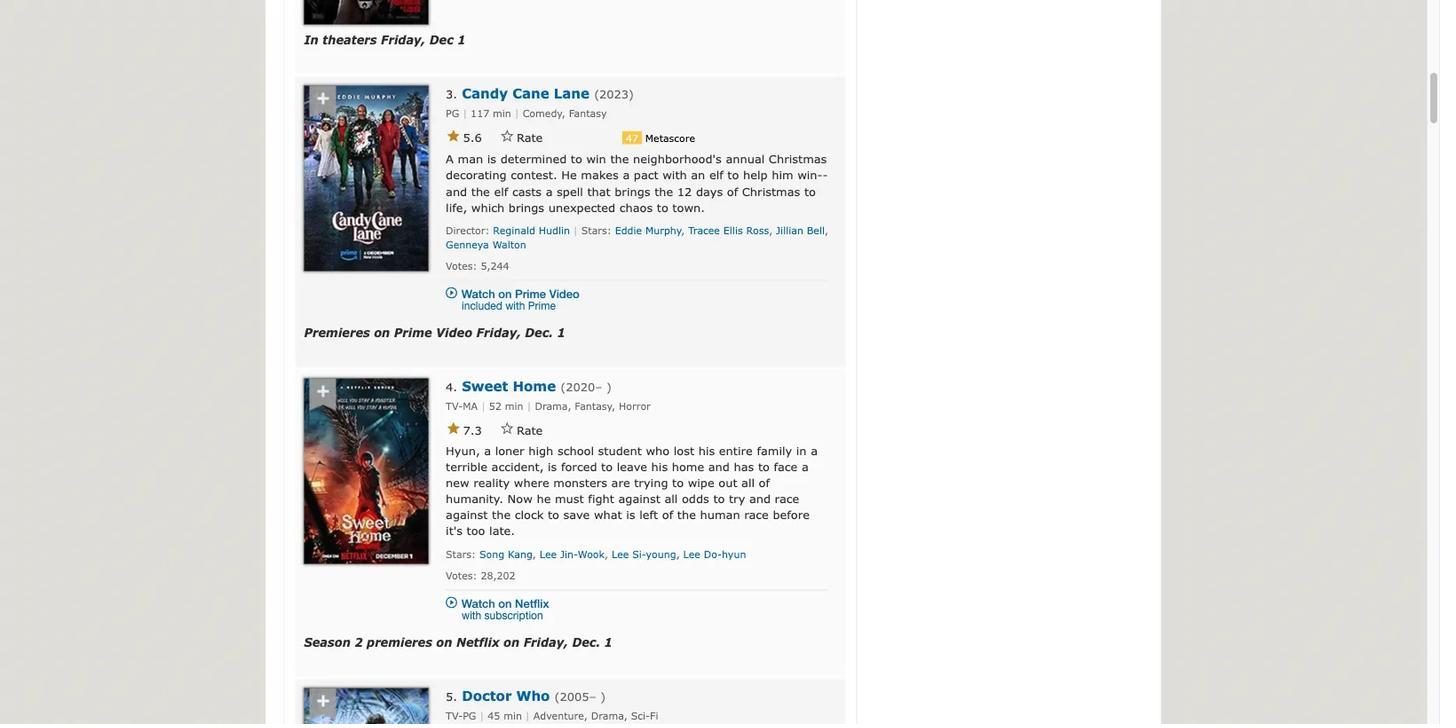 Task type: vqa. For each thing, say whether or not it's contained in the screenshot.
On corresponding to Premieres on Prime Video Friday, Dec. 1
yes



Task type: describe. For each thing, give the bounding box(es) containing it.
2 horizontal spatial and
[[750, 492, 771, 506]]

ma
[[463, 401, 478, 413]]

to up murphy
[[657, 201, 669, 215]]

forced
[[561, 460, 597, 474]]

school
[[558, 444, 594, 458]]

52
[[489, 401, 502, 413]]

| left "117"
[[463, 108, 467, 120]]

117
[[471, 108, 490, 120]]

song
[[480, 549, 505, 561]]

decorating
[[446, 169, 507, 182]]

7.3
[[463, 424, 482, 437]]

student
[[598, 444, 642, 458]]

, left si- at the bottom left of the page
[[605, 549, 609, 561]]

watch for watch on prime video
[[462, 287, 495, 301]]

fight
[[588, 492, 615, 506]]

who
[[517, 689, 550, 705]]

47
[[626, 132, 639, 144]]

bell
[[807, 225, 825, 237]]

silent night image
[[304, 0, 429, 25]]

jin-
[[561, 549, 578, 561]]

a left pact
[[623, 169, 630, 182]]

watch for watch on netflix
[[462, 597, 495, 611]]

1 vertical spatial is
[[548, 460, 557, 474]]

spell
[[557, 185, 584, 198]]

fantasy,
[[575, 401, 616, 413]]

2 horizontal spatial 1
[[605, 636, 613, 650]]

to down he
[[548, 509, 560, 522]]

5. doctor who (2005– ) tv-pg | 45 min | adventure, drama, sci-fi
[[446, 689, 659, 723]]

0 vertical spatial christmas
[[769, 152, 827, 166]]

new
[[446, 476, 470, 490]]

fantasy
[[569, 108, 607, 120]]

watch on prime video
[[462, 287, 580, 301]]

click to add to watchlist image
[[306, 86, 340, 120]]

annual
[[726, 152, 765, 166]]

contest.
[[511, 169, 558, 182]]

before
[[773, 509, 810, 522]]

included
[[462, 300, 503, 313]]

do-
[[704, 549, 722, 561]]

hyun, a loner high school student who lost his entire family in a terrible accident, is forced to leave his home and has to face a new reality where monsters are trying to wipe out all of humanity. now he must fight against all odds to try and race against the clock to save what is left of the human race before it's too late.
[[446, 444, 818, 539]]

candy cane lane link
[[462, 85, 590, 101]]

rate for candy cane lane
[[517, 130, 543, 144]]

must
[[555, 492, 584, 506]]

a left loner
[[484, 444, 491, 458]]

clock
[[515, 509, 544, 522]]

loner
[[495, 444, 525, 458]]

reginald
[[493, 225, 536, 237]]

days
[[696, 185, 723, 198]]

1 vertical spatial stars:
[[446, 549, 476, 561]]

premieres
[[304, 326, 370, 340]]

it's
[[446, 525, 463, 539]]

of inside 47 metascore a man is determined to win the neighborhood's annual christmas decorating contest. he makes a pact with an elf to help him win-- and the elf casts a spell that brings the 12 days of christmas to life, which brings unexpected chaos to town.
[[727, 185, 738, 198]]

min inside 3. candy cane lane (2023) pg | 117 min | comedy, fantasy
[[493, 108, 512, 120]]

45
[[488, 711, 500, 723]]

prime for premieres
[[394, 326, 432, 340]]

doctor who image
[[304, 689, 429, 725]]

| down candy cane lane link
[[515, 108, 519, 120]]

min for doctor
[[504, 711, 522, 723]]

hudlin
[[539, 225, 570, 237]]

, left tracee
[[682, 225, 685, 237]]

fi
[[650, 711, 659, 723]]

entire
[[719, 444, 753, 458]]

with inside 47 metascore a man is determined to win the neighborhood's annual christmas decorating contest. he makes a pact with an elf to help him win-- and the elf casts a spell that brings the 12 days of christmas to life, which brings unexpected chaos to town.
[[663, 169, 687, 182]]

in
[[304, 33, 319, 47]]

eddie
[[615, 225, 642, 237]]

drama, inside the 5. doctor who (2005– ) tv-pg | 45 min | adventure, drama, sci-fi
[[591, 711, 628, 723]]

walton
[[493, 239, 527, 251]]

on for watch on prime video
[[499, 287, 512, 301]]

1 vertical spatial race
[[745, 509, 769, 522]]

candy cane lane image
[[304, 86, 429, 272]]

1 horizontal spatial brings
[[615, 185, 651, 198]]

1 horizontal spatial elf
[[710, 169, 724, 182]]

2 vertical spatial friday,
[[524, 636, 568, 650]]

sweet
[[462, 378, 508, 394]]

reality
[[474, 476, 510, 490]]

lee jin-wook link
[[540, 549, 605, 561]]

to down win-
[[805, 185, 816, 198]]

season 2 premieres on netflix on friday, dec. 1
[[304, 636, 613, 650]]

0 vertical spatial friday,
[[381, 33, 426, 47]]

where
[[514, 476, 550, 490]]

4. sweet home (2020– ) tv-ma | 52 min | drama, fantasy, horror
[[446, 378, 651, 413]]

ellis
[[724, 225, 743, 237]]

1 vertical spatial and
[[709, 460, 730, 474]]

prime for included
[[528, 300, 556, 313]]

are
[[612, 476, 630, 490]]

wipe
[[688, 476, 715, 490]]

director:
[[446, 225, 490, 237]]

in theaters friday, dec 1
[[304, 33, 466, 47]]

casts
[[512, 185, 542, 198]]

1 vertical spatial dec.
[[572, 636, 601, 650]]

a down in
[[802, 460, 809, 474]]

and inside 47 metascore a man is determined to win the neighborhood's annual christmas decorating contest. he makes a pact with an elf to help him win-- and the elf casts a spell that brings the 12 days of christmas to life, which brings unexpected chaos to town.
[[446, 185, 467, 198]]

life,
[[446, 201, 467, 215]]

a
[[446, 152, 454, 166]]

comedy,
[[523, 108, 566, 120]]

home
[[513, 378, 556, 394]]

he
[[562, 169, 577, 182]]

1 horizontal spatial with
[[506, 300, 525, 313]]

ross
[[747, 225, 769, 237]]

season
[[304, 636, 351, 650]]

to down student
[[601, 460, 613, 474]]

cane
[[513, 85, 550, 101]]

2 vertical spatial is
[[627, 509, 636, 522]]

director: reginald hudlin | stars: eddie murphy , tracee ellis ross , jillian bell , genneya walton
[[446, 225, 829, 251]]

0 vertical spatial his
[[699, 444, 715, 458]]

sweet home image
[[304, 379, 429, 565]]

genneya walton link
[[446, 239, 527, 251]]

the left the 12
[[655, 185, 674, 198]]

stars: inside 'director: reginald hudlin | stars: eddie murphy , tracee ellis ross , jillian bell , genneya walton'
[[582, 225, 612, 237]]

sci-
[[631, 711, 650, 723]]

0 vertical spatial race
[[775, 492, 800, 506]]

win
[[587, 152, 607, 166]]

| left 45
[[480, 711, 484, 723]]

play circle outline inline image
[[446, 598, 458, 609]]

jillian bell link
[[776, 225, 825, 237]]

chaos
[[620, 201, 653, 215]]

to down home
[[673, 476, 684, 490]]

young
[[646, 549, 677, 561]]

4.
[[446, 380, 458, 394]]

wook
[[578, 549, 605, 561]]

is inside 47 metascore a man is determined to win the neighborhood's annual christmas decorating contest. he makes a pact with an elf to help him win-- and the elf casts a spell that brings the 12 days of christmas to life, which brings unexpected chaos to town.
[[487, 152, 497, 166]]

determined
[[501, 152, 567, 166]]

28,202
[[481, 570, 516, 582]]

, left the jillian
[[769, 225, 773, 237]]

1 vertical spatial brings
[[509, 201, 545, 215]]

that
[[588, 185, 611, 198]]

(2005–
[[555, 690, 597, 704]]

late.
[[490, 525, 515, 539]]



Task type: locate. For each thing, give the bounding box(es) containing it.
1 horizontal spatial video
[[550, 287, 580, 301]]

| right hudlin
[[574, 225, 578, 237]]

0 vertical spatial all
[[742, 476, 755, 490]]

0 vertical spatial votes:
[[446, 260, 477, 272]]

0 vertical spatial against
[[619, 492, 661, 506]]

| down who
[[526, 711, 530, 723]]

his right "lost"
[[699, 444, 715, 458]]

pg down 3.
[[446, 108, 460, 120]]

0 vertical spatial )
[[607, 380, 612, 394]]

1 horizontal spatial and
[[709, 460, 730, 474]]

the down odds
[[678, 509, 696, 522]]

sweet home link
[[462, 378, 556, 394]]

| inside 'director: reginald hudlin | stars: eddie murphy , tracee ellis ross , jillian bell , genneya walton'
[[574, 225, 578, 237]]

1 vertical spatial with
[[506, 300, 525, 313]]

min right 45
[[504, 711, 522, 723]]

0 horizontal spatial all
[[665, 492, 678, 506]]

video
[[550, 287, 580, 301], [436, 326, 473, 340]]

brings up chaos
[[615, 185, 651, 198]]

rate up determined
[[517, 130, 543, 144]]

with subscription
[[462, 610, 543, 623]]

on for watch on netflix
[[499, 597, 512, 611]]

all
[[742, 476, 755, 490], [665, 492, 678, 506]]

a
[[623, 169, 630, 182], [546, 185, 553, 198], [484, 444, 491, 458], [811, 444, 818, 458], [802, 460, 809, 474]]

drama, inside 4. sweet home (2020– ) tv-ma | 52 min | drama, fantasy, horror
[[535, 401, 572, 413]]

1 horizontal spatial race
[[775, 492, 800, 506]]

2 vertical spatial with
[[462, 610, 482, 623]]

brings down the casts
[[509, 201, 545, 215]]

on down subscription
[[504, 636, 520, 650]]

1 vertical spatial )
[[601, 690, 606, 704]]

2 horizontal spatial is
[[627, 509, 636, 522]]

of
[[727, 185, 738, 198], [759, 476, 770, 490], [663, 509, 674, 522]]

video for premieres
[[436, 326, 473, 340]]

) for who
[[601, 690, 606, 704]]

human
[[700, 509, 741, 522]]

dec. up (2005–
[[572, 636, 601, 650]]

min right 52
[[505, 401, 524, 413]]

min inside 4. sweet home (2020– ) tv-ma | 52 min | drama, fantasy, horror
[[505, 401, 524, 413]]

min inside the 5. doctor who (2005– ) tv-pg | 45 min | adventure, drama, sci-fi
[[504, 711, 522, 723]]

, right the jillian
[[825, 225, 829, 237]]

1 vertical spatial christmas
[[742, 185, 801, 198]]

too
[[467, 525, 485, 539]]

stars: song kang , lee jin-wook , lee si-young , lee do-hyun
[[446, 549, 747, 561]]

0 vertical spatial click to add to watchlist image
[[306, 379, 340, 413]]

0 horizontal spatial drama,
[[535, 401, 572, 413]]

family
[[757, 444, 793, 458]]

0 vertical spatial with
[[663, 169, 687, 182]]

0 horizontal spatial and
[[446, 185, 467, 198]]

0 horizontal spatial race
[[745, 509, 769, 522]]

to up 'human'
[[714, 492, 725, 506]]

monsters
[[554, 476, 608, 490]]

town.
[[673, 201, 705, 215]]

on right premieres
[[374, 326, 390, 340]]

1 horizontal spatial against
[[619, 492, 661, 506]]

min for sweet
[[505, 401, 524, 413]]

with up the season 2 premieres on netflix on friday, dec. 1
[[462, 610, 482, 623]]

pg
[[446, 108, 460, 120], [463, 711, 477, 723]]

lee si-young link
[[612, 549, 677, 561]]

race up before
[[775, 492, 800, 506]]

1 vertical spatial pg
[[463, 711, 477, 723]]

1 watch from the top
[[462, 287, 495, 301]]

0 horizontal spatial friday,
[[381, 33, 426, 47]]

rate for sweet home
[[517, 424, 543, 437]]

2
[[355, 636, 363, 650]]

, left jin-
[[533, 549, 536, 561]]

to down annual
[[728, 169, 739, 182]]

and up life,
[[446, 185, 467, 198]]

elf up which
[[494, 185, 508, 198]]

0 vertical spatial elf
[[710, 169, 724, 182]]

which
[[472, 201, 505, 215]]

0 horizontal spatial his
[[652, 460, 668, 474]]

elf up days at top
[[710, 169, 724, 182]]

votes: for votes: 28,202
[[446, 570, 477, 582]]

min
[[493, 108, 512, 120], [505, 401, 524, 413], [504, 711, 522, 723]]

1 horizontal spatial stars:
[[582, 225, 612, 237]]

0 horizontal spatial elf
[[494, 185, 508, 198]]

tv- down 4.
[[446, 401, 463, 413]]

rate up "high"
[[517, 424, 543, 437]]

all down "has"
[[742, 476, 755, 490]]

1 down watch on prime video
[[557, 326, 566, 340]]

2 tv- from the top
[[446, 711, 463, 723]]

him
[[772, 169, 794, 182]]

friday, down included with prime
[[477, 326, 521, 340]]

pg inside 3. candy cane lane (2023) pg | 117 min | comedy, fantasy
[[446, 108, 460, 120]]

0 vertical spatial stars:
[[582, 225, 612, 237]]

lee left si- at the bottom left of the page
[[612, 549, 629, 561]]

drama, down home
[[535, 401, 572, 413]]

2 horizontal spatial of
[[759, 476, 770, 490]]

0 vertical spatial is
[[487, 152, 497, 166]]

3 lee from the left
[[684, 549, 701, 561]]

tv- inside the 5. doctor who (2005– ) tv-pg | 45 min | adventure, drama, sci-fi
[[446, 711, 463, 723]]

with down neighborhood's
[[663, 169, 687, 182]]

1 vertical spatial elf
[[494, 185, 508, 198]]

click to add to watchlist image for sweet home
[[306, 379, 340, 413]]

pg left 45
[[463, 711, 477, 723]]

2 vertical spatial and
[[750, 492, 771, 506]]

hyun,
[[446, 444, 480, 458]]

-
[[823, 169, 828, 182]]

min right "117"
[[493, 108, 512, 120]]

and up out
[[709, 460, 730, 474]]

1 vertical spatial tv-
[[446, 711, 463, 723]]

2 horizontal spatial with
[[663, 169, 687, 182]]

lost
[[674, 444, 695, 458]]

1 horizontal spatial pg
[[463, 711, 477, 723]]

doctor who link
[[462, 689, 550, 705]]

tv- for sweet
[[446, 401, 463, 413]]

save
[[564, 509, 590, 522]]

0 horizontal spatial of
[[663, 509, 674, 522]]

his
[[699, 444, 715, 458], [652, 460, 668, 474]]

2 rate from the top
[[517, 424, 543, 437]]

against down humanity.
[[446, 509, 488, 522]]

of right days at top
[[727, 185, 738, 198]]

2 vertical spatial of
[[663, 509, 674, 522]]

0 horizontal spatial against
[[446, 509, 488, 522]]

0 horizontal spatial dec.
[[525, 326, 553, 340]]

0 horizontal spatial stars:
[[446, 549, 476, 561]]

drama, left sci-
[[591, 711, 628, 723]]

47 metascore a man is determined to win the neighborhood's annual christmas decorating contest. he makes a pact with an elf to help him win-- and the elf casts a spell that brings the 12 days of christmas to life, which brings unexpected chaos to town.
[[446, 132, 828, 215]]

, left do-
[[677, 549, 680, 561]]

2 lee from the left
[[612, 549, 629, 561]]

on for premieres on prime video friday, dec. 1
[[374, 326, 390, 340]]

stars: down unexpected
[[582, 225, 612, 237]]

netflix down 28,202
[[515, 597, 549, 611]]

rate
[[517, 130, 543, 144], [517, 424, 543, 437]]

face
[[774, 460, 798, 474]]

and right try
[[750, 492, 771, 506]]

has
[[734, 460, 754, 474]]

0 vertical spatial pg
[[446, 108, 460, 120]]

is down "high"
[[548, 460, 557, 474]]

) right (2005–
[[601, 690, 606, 704]]

2 vertical spatial 1
[[605, 636, 613, 650]]

0 horizontal spatial is
[[487, 152, 497, 166]]

makes
[[581, 169, 619, 182]]

christmas up win-
[[769, 152, 827, 166]]

prime for watch
[[515, 287, 546, 301]]

to up he
[[571, 152, 583, 166]]

watch on netflix
[[462, 597, 549, 611]]

1 horizontal spatial 1
[[557, 326, 566, 340]]

1 right dec
[[458, 33, 466, 47]]

votes: 28,202
[[446, 570, 516, 582]]

lee left jin-
[[540, 549, 557, 561]]

premieres on prime video friday, dec. 1
[[304, 326, 566, 340]]

0 vertical spatial dec.
[[525, 326, 553, 340]]

5.6
[[463, 130, 482, 144]]

on down play circle outline inline icon
[[436, 636, 453, 650]]

help
[[743, 169, 768, 182]]

odds
[[682, 492, 710, 506]]

1 horizontal spatial friday,
[[477, 326, 521, 340]]

video for watch
[[550, 287, 580, 301]]

video down included
[[436, 326, 473, 340]]

is left left at the left
[[627, 509, 636, 522]]

1 horizontal spatial dec.
[[572, 636, 601, 650]]

) for home
[[607, 380, 612, 394]]

1 vertical spatial min
[[505, 401, 524, 413]]

) inside 4. sweet home (2020– ) tv-ma | 52 min | drama, fantasy, horror
[[607, 380, 612, 394]]

against up left at the left
[[619, 492, 661, 506]]

0 vertical spatial 1
[[458, 33, 466, 47]]

the
[[611, 152, 629, 166], [472, 185, 490, 198], [655, 185, 674, 198], [492, 509, 511, 522], [678, 509, 696, 522]]

win-
[[798, 169, 823, 182]]

video down hudlin
[[550, 287, 580, 301]]

1 vertical spatial of
[[759, 476, 770, 490]]

1 horizontal spatial netflix
[[515, 597, 549, 611]]

0 horizontal spatial )
[[601, 690, 606, 704]]

click to add to watchlist image down season
[[306, 689, 340, 723]]

on down '5,244' on the left of page
[[499, 287, 512, 301]]

to
[[571, 152, 583, 166], [728, 169, 739, 182], [805, 185, 816, 198], [657, 201, 669, 215], [601, 460, 613, 474], [759, 460, 770, 474], [673, 476, 684, 490], [714, 492, 725, 506], [548, 509, 560, 522]]

tv- for doctor
[[446, 711, 463, 723]]

kang
[[508, 549, 533, 561]]

| left 52
[[481, 401, 486, 413]]

with
[[663, 169, 687, 182], [506, 300, 525, 313], [462, 610, 482, 623]]

2 click to add to watchlist image from the top
[[306, 689, 340, 723]]

pg inside the 5. doctor who (2005– ) tv-pg | 45 min | adventure, drama, sci-fi
[[463, 711, 477, 723]]

0 vertical spatial brings
[[615, 185, 651, 198]]

1 vertical spatial watch
[[462, 597, 495, 611]]

0 vertical spatial tv-
[[446, 401, 463, 413]]

1 vertical spatial against
[[446, 509, 488, 522]]

2 votes: from the top
[[446, 570, 477, 582]]

what
[[594, 509, 622, 522]]

eddie murphy link
[[615, 225, 682, 237]]

is
[[487, 152, 497, 166], [548, 460, 557, 474], [627, 509, 636, 522]]

dec. down included with prime
[[525, 326, 553, 340]]

2 horizontal spatial lee
[[684, 549, 701, 561]]

trying
[[634, 476, 668, 490]]

netflix down with subscription
[[457, 636, 500, 650]]

jillian
[[776, 225, 804, 237]]

tracee ellis ross link
[[689, 225, 769, 237]]

friday, left dec
[[381, 33, 426, 47]]

0 horizontal spatial lee
[[540, 549, 557, 561]]

0 vertical spatial watch
[[462, 287, 495, 301]]

click to add to watchlist image down premieres
[[306, 379, 340, 413]]

the up late.
[[492, 509, 511, 522]]

with right included
[[506, 300, 525, 313]]

now
[[508, 492, 533, 506]]

race
[[775, 492, 800, 506], [745, 509, 769, 522]]

left
[[640, 509, 658, 522]]

,
[[682, 225, 685, 237], [769, 225, 773, 237], [825, 225, 829, 237], [533, 549, 536, 561], [605, 549, 609, 561], [677, 549, 680, 561]]

) up fantasy,
[[607, 380, 612, 394]]

votes: up play circle outline inline icon
[[446, 570, 477, 582]]

hyun
[[722, 549, 747, 561]]

1 vertical spatial 1
[[557, 326, 566, 340]]

terrible
[[446, 460, 488, 474]]

on down 28,202
[[499, 597, 512, 611]]

1 lee from the left
[[540, 549, 557, 561]]

tv- down 5.
[[446, 711, 463, 723]]

1 vertical spatial drama,
[[591, 711, 628, 723]]

and
[[446, 185, 467, 198], [709, 460, 730, 474], [750, 492, 771, 506]]

0 vertical spatial of
[[727, 185, 738, 198]]

click to add to watchlist image
[[306, 379, 340, 413], [306, 689, 340, 723]]

0 horizontal spatial video
[[436, 326, 473, 340]]

drama,
[[535, 401, 572, 413], [591, 711, 628, 723]]

votes: 5,244
[[446, 260, 509, 272]]

all left odds
[[665, 492, 678, 506]]

2 vertical spatial min
[[504, 711, 522, 723]]

2 watch from the top
[[462, 597, 495, 611]]

play circle outline inline image
[[446, 288, 458, 299]]

1 horizontal spatial all
[[742, 476, 755, 490]]

si-
[[633, 549, 646, 561]]

dec
[[430, 33, 454, 47]]

lee
[[540, 549, 557, 561], [612, 549, 629, 561], [684, 549, 701, 561]]

the right win
[[611, 152, 629, 166]]

watch right play circle outline inline image
[[462, 287, 495, 301]]

1
[[458, 33, 466, 47], [557, 326, 566, 340], [605, 636, 613, 650]]

accident,
[[492, 460, 544, 474]]

1 horizontal spatial of
[[727, 185, 738, 198]]

) inside the 5. doctor who (2005– ) tv-pg | 45 min | adventure, drama, sci-fi
[[601, 690, 606, 704]]

a right in
[[811, 444, 818, 458]]

pact
[[634, 169, 659, 182]]

his down who
[[652, 460, 668, 474]]

1 vertical spatial video
[[436, 326, 473, 340]]

2 horizontal spatial friday,
[[524, 636, 568, 650]]

1 vertical spatial all
[[665, 492, 678, 506]]

votes: down genneya
[[446, 260, 477, 272]]

1 horizontal spatial is
[[548, 460, 557, 474]]

1 vertical spatial click to add to watchlist image
[[306, 689, 340, 723]]

doctor
[[462, 689, 512, 705]]

a left spell
[[546, 185, 553, 198]]

1 horizontal spatial lee
[[612, 549, 629, 561]]

watch right play circle outline inline icon
[[462, 597, 495, 611]]

0 vertical spatial and
[[446, 185, 467, 198]]

stars:
[[582, 225, 612, 237], [446, 549, 476, 561]]

song kang link
[[480, 549, 533, 561]]

1 vertical spatial votes:
[[446, 570, 477, 582]]

0 horizontal spatial 1
[[458, 33, 466, 47]]

5,244
[[481, 260, 509, 272]]

premieres
[[367, 636, 433, 650]]

0 vertical spatial rate
[[517, 130, 543, 144]]

horror
[[619, 401, 651, 413]]

in
[[797, 444, 807, 458]]

watch
[[462, 287, 495, 301], [462, 597, 495, 611]]

1 tv- from the top
[[446, 401, 463, 413]]

tv- inside 4. sweet home (2020– ) tv-ma | 52 min | drama, fantasy, horror
[[446, 401, 463, 413]]

the down decorating
[[472, 185, 490, 198]]

12
[[678, 185, 692, 198]]

1 horizontal spatial his
[[699, 444, 715, 458]]

0 vertical spatial drama,
[[535, 401, 572, 413]]

friday, down subscription
[[524, 636, 568, 650]]

0 horizontal spatial brings
[[509, 201, 545, 215]]

race down try
[[745, 509, 769, 522]]

unexpected
[[549, 201, 616, 215]]

lane
[[554, 85, 590, 101]]

reginald hudlin link
[[493, 225, 570, 237]]

he
[[537, 492, 551, 506]]

click to add to watchlist image for doctor who
[[306, 689, 340, 723]]

stars: down it's
[[446, 549, 476, 561]]

lee left do-
[[684, 549, 701, 561]]

is right man
[[487, 152, 497, 166]]

| down home
[[527, 401, 532, 413]]

0 horizontal spatial with
[[462, 610, 482, 623]]

0 vertical spatial netflix
[[515, 597, 549, 611]]

home
[[672, 460, 705, 474]]

1 vertical spatial netflix
[[457, 636, 500, 650]]

1 up the 5. doctor who (2005– ) tv-pg | 45 min | adventure, drama, sci-fi
[[605, 636, 613, 650]]

1 horizontal spatial )
[[607, 380, 612, 394]]

1 vertical spatial his
[[652, 460, 668, 474]]

christmas down him
[[742, 185, 801, 198]]

1 vertical spatial rate
[[517, 424, 543, 437]]

1 click to add to watchlist image from the top
[[306, 379, 340, 413]]

votes: for votes: 5,244
[[446, 260, 477, 272]]

of down family
[[759, 476, 770, 490]]

genneya
[[446, 239, 489, 251]]

1 votes: from the top
[[446, 260, 477, 272]]

to down family
[[759, 460, 770, 474]]

of right left at the left
[[663, 509, 674, 522]]

1 rate from the top
[[517, 130, 543, 144]]



